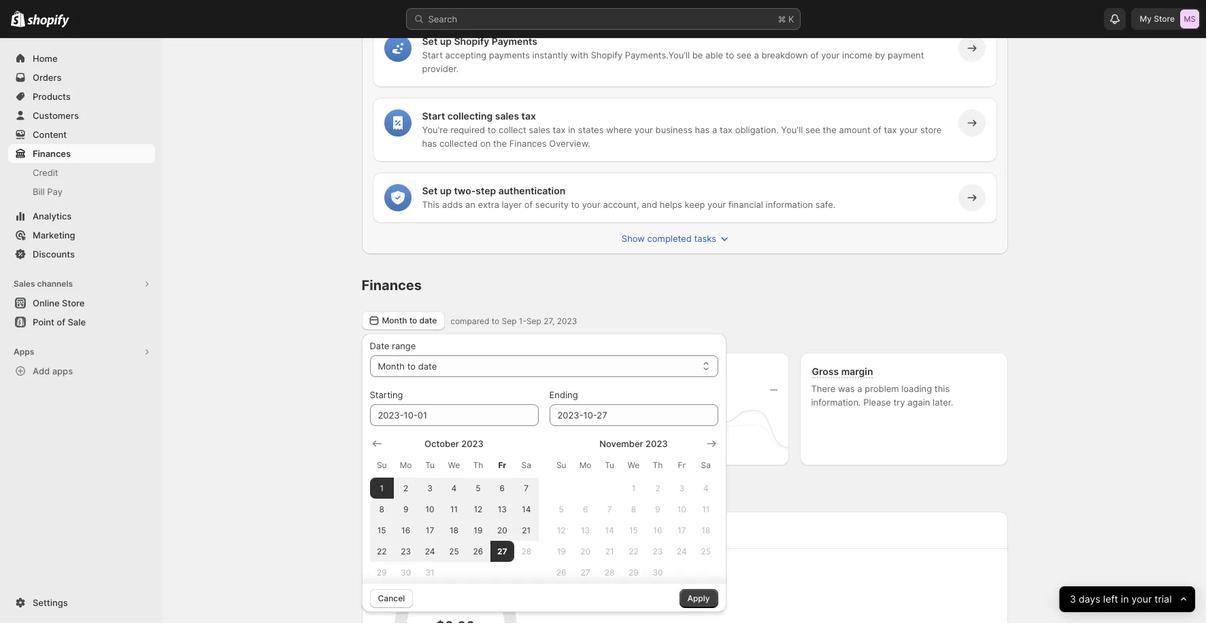 Task type: vqa. For each thing, say whether or not it's contained in the screenshot.


Task type: describe. For each thing, give the bounding box(es) containing it.
1 22 from the left
[[377, 547, 387, 557]]

1 horizontal spatial 20 button
[[573, 542, 598, 563]]

helps
[[660, 199, 682, 210]]

to right compared
[[492, 316, 499, 326]]

wednesday element for october
[[442, 454, 466, 478]]

left
[[1104, 594, 1119, 606]]

show completed tasks button
[[364, 229, 989, 248]]

information
[[766, 199, 813, 210]]

orders
[[33, 72, 62, 83]]

online
[[33, 298, 60, 309]]

business
[[656, 125, 693, 135]]

payments
[[492, 35, 537, 47]]

friday element for october 2023
[[490, 454, 514, 478]]

11 for first 11 button from the right
[[702, 505, 710, 515]]

october
[[425, 439, 459, 450]]

your inside 3 days left in your trial dropdown button
[[1132, 594, 1152, 606]]

1 11 button from the left
[[442, 499, 466, 520]]

0 horizontal spatial 26 button
[[466, 542, 490, 563]]

layer
[[502, 199, 522, 210]]

try
[[894, 397, 905, 408]]

shopify image
[[27, 14, 70, 28]]

overview.
[[549, 138, 590, 149]]

Starting text field
[[370, 405, 538, 427]]

1 vertical spatial month to date
[[378, 361, 437, 372]]

point of sale button
[[0, 313, 163, 332]]

store
[[920, 125, 942, 135]]

products link
[[8, 87, 155, 106]]

set for set up two-step authentication
[[422, 185, 438, 197]]

2023 for october 2023
[[461, 439, 484, 450]]

home link
[[8, 49, 155, 68]]

gross
[[812, 366, 839, 378]]

gross margin button
[[809, 365, 877, 380]]

online store link
[[8, 294, 155, 313]]

this
[[935, 384, 950, 395]]

finances link
[[8, 144, 155, 163]]

obligation.
[[735, 125, 779, 135]]

28 for right 28 button
[[605, 568, 615, 578]]

start inside start collecting sales tax you're required to collect sales tax in states where your business has a tax obligation. you'll see the amount of tax your store has collected on the finances overview.
[[422, 110, 445, 122]]

2 11 button from the left
[[694, 499, 718, 520]]

date
[[370, 341, 389, 352]]

1 8 button from the left
[[370, 499, 394, 520]]

1 horizontal spatial 19 button
[[549, 542, 573, 563]]

0 horizontal spatial 7 button
[[514, 478, 538, 499]]

su for november
[[556, 461, 566, 471]]

3 inside dropdown button
[[1070, 594, 1076, 606]]

we for october
[[448, 461, 460, 471]]

1 horizontal spatial 6 button
[[573, 499, 598, 520]]

grid containing november
[[549, 437, 718, 584]]

0 vertical spatial 20
[[497, 526, 507, 536]]

1 horizontal spatial 2023
[[557, 316, 577, 326]]

2 8 button from the left
[[622, 499, 646, 520]]

tuesday element for november 2023
[[598, 454, 622, 478]]

analytics
[[33, 211, 72, 222]]

0 horizontal spatial 19
[[474, 526, 483, 536]]

november 2023
[[600, 439, 668, 450]]

0 horizontal spatial 7
[[524, 484, 529, 494]]

starting
[[370, 390, 403, 401]]

1 vertical spatial 7
[[607, 505, 612, 515]]

sales
[[14, 279, 35, 289]]

27,
[[544, 316, 555, 326]]

2 30 button from the left
[[646, 563, 670, 584]]

show completed tasks
[[622, 233, 717, 244]]

orders link
[[8, 68, 155, 87]]

1 horizontal spatial has
[[695, 125, 710, 135]]

1 9 button from the left
[[394, 499, 418, 520]]

11 for second 11 button from the right
[[450, 505, 458, 515]]

$0.00 link
[[361, 353, 570, 466]]

my store image
[[1180, 10, 1199, 29]]

21 for the leftmost 21 button
[[522, 526, 531, 536]]

12 for the rightmost 12 button
[[557, 526, 566, 536]]

1 vertical spatial shopify
[[591, 50, 623, 61]]

account,
[[603, 199, 639, 210]]

0 horizontal spatial 20 button
[[490, 520, 514, 542]]

customers link
[[8, 106, 155, 125]]

sa for october 2023
[[522, 461, 531, 471]]

2 button for november 2023
[[646, 478, 670, 499]]

up for shopify
[[440, 35, 452, 47]]

1 horizontal spatial 13 button
[[573, 520, 598, 542]]

1 vertical spatial 19
[[557, 547, 566, 557]]

apps
[[52, 366, 73, 377]]

1 horizontal spatial 26 button
[[549, 563, 573, 584]]

set up two-step authentication image
[[391, 191, 404, 205]]

1 horizontal spatial 27 button
[[573, 563, 598, 584]]

2 sep from the left
[[527, 316, 542, 326]]

0 horizontal spatial 27 button
[[490, 542, 514, 563]]

1 horizontal spatial sales
[[529, 125, 550, 135]]

1 vertical spatial date
[[418, 361, 437, 372]]

1 horizontal spatial 14 button
[[598, 520, 622, 542]]

start collecting sales tax you're required to collect sales tax in states where your business has a tax obligation. you'll see the amount of tax your store has collected on the finances overview.
[[422, 110, 942, 149]]

home
[[33, 53, 58, 64]]

pay
[[47, 186, 63, 197]]

18 for 2nd 18 button from right
[[450, 526, 459, 536]]

thursday element for october 2023
[[466, 454, 490, 478]]

25 for second 25 button from the right
[[449, 547, 459, 557]]

your left the store
[[900, 125, 918, 135]]

days
[[1079, 594, 1101, 606]]

1 16 button from the left
[[394, 520, 418, 542]]

1 vertical spatial 14
[[605, 526, 614, 536]]

online store button
[[0, 294, 163, 313]]

apps
[[14, 347, 34, 357]]

⌘ k
[[778, 14, 794, 24]]

completed
[[647, 233, 692, 244]]

0 horizontal spatial 13 button
[[490, 499, 514, 520]]

month to date button
[[362, 312, 445, 331]]

1 horizontal spatial 28 button
[[598, 563, 622, 584]]

products
[[33, 91, 71, 102]]

fr for october 2023
[[498, 461, 506, 471]]

0 vertical spatial the
[[823, 125, 837, 135]]

3 days left in your trial button
[[1060, 587, 1195, 613]]

1 vertical spatial 26
[[556, 568, 566, 578]]

3 button for november 2023
[[670, 478, 694, 499]]

this
[[422, 199, 440, 210]]

add
[[33, 366, 50, 377]]

29 for 1st 29 button from the right
[[629, 568, 639, 578]]

wednesday element for november
[[622, 454, 646, 478]]

0 horizontal spatial 21 button
[[514, 520, 538, 542]]

trial
[[1155, 594, 1172, 606]]

point of sale link
[[8, 313, 155, 332]]

2 8 from the left
[[631, 505, 636, 515]]

up for two-
[[440, 185, 452, 197]]

breakdown inside set up shopify payments start accepting payments instantly with shopify payments.you'll be able to see a breakdown of your income by payment provider.
[[762, 50, 808, 61]]

collected
[[439, 138, 478, 149]]

by
[[875, 50, 885, 61]]

content link
[[8, 125, 155, 144]]

to down range
[[407, 361, 416, 372]]

ending
[[549, 390, 578, 401]]

2 9 from the left
[[655, 505, 660, 515]]

1 button for november
[[622, 478, 646, 499]]

start collecting sales tax image
[[391, 116, 404, 130]]

3 for november 2023
[[679, 484, 685, 494]]

0 vertical spatial 26
[[473, 547, 483, 557]]

finances breakdown
[[362, 488, 457, 500]]

store for online store
[[62, 298, 85, 309]]

2 25 button from the left
[[694, 542, 718, 563]]

collecting
[[447, 110, 493, 122]]

sales channels button
[[8, 275, 155, 294]]

states
[[578, 125, 604, 135]]

31
[[426, 568, 435, 578]]

of inside set up shopify payments start accepting payments instantly with shopify payments.you'll be able to see a breakdown of your income by payment provider.
[[810, 50, 819, 61]]

1 horizontal spatial 5 button
[[549, 499, 573, 520]]

we for november
[[628, 461, 640, 471]]

month to date inside dropdown button
[[382, 316, 437, 326]]

1 15 button from the left
[[370, 520, 394, 542]]

13 for the rightmost 13 button
[[581, 526, 590, 536]]

2 16 from the left
[[653, 526, 662, 536]]

2 23 button from the left
[[646, 542, 670, 563]]

1 vertical spatial 20
[[581, 547, 591, 557]]

1 23 button from the left
[[394, 542, 418, 563]]

of inside set up two-step authentication this adds an extra layer of security to your account, and helps keep your financial information safe.
[[524, 199, 533, 210]]

25 for second 25 button from left
[[701, 547, 711, 557]]

1 horizontal spatial 12 button
[[549, 520, 573, 542]]

november
[[600, 439, 643, 450]]

sale
[[68, 317, 86, 328]]

3 days left in your trial
[[1070, 594, 1172, 606]]

1 25 button from the left
[[442, 542, 466, 563]]

1 vertical spatial month
[[378, 361, 405, 372]]

12 for the leftmost 12 button
[[474, 505, 483, 515]]

required
[[451, 125, 485, 135]]

15 for first 15 button
[[377, 526, 386, 536]]

set up shopify payments start accepting payments instantly with shopify payments.you'll be able to see a breakdown of your income by payment provider.
[[422, 35, 924, 74]]

2 18 button from the left
[[694, 520, 718, 542]]

of inside start collecting sales tax you're required to collect sales tax in states where your business has a tax obligation. you'll see the amount of tax your store has collected on the finances overview.
[[873, 125, 882, 135]]

payments
[[489, 50, 530, 61]]

add apps button
[[8, 362, 155, 381]]

credit link
[[8, 163, 155, 182]]

my store
[[1140, 14, 1175, 24]]

search
[[428, 14, 457, 24]]

point
[[33, 317, 54, 328]]

1 16 from the left
[[401, 526, 410, 536]]

extra
[[478, 199, 499, 210]]

bill
[[33, 186, 45, 197]]

1 24 from the left
[[425, 547, 435, 557]]

step
[[476, 185, 496, 197]]

tuesday element for october 2023
[[418, 454, 442, 478]]

sales channels
[[14, 279, 73, 289]]

sa for november 2023
[[701, 461, 711, 471]]

adds
[[442, 199, 463, 210]]

to inside set up shopify payments start accepting payments instantly with shopify payments.you'll be able to see a breakdown of your income by payment provider.
[[726, 50, 734, 61]]

able
[[706, 50, 723, 61]]

information.
[[811, 397, 861, 408]]

1 vertical spatial has
[[422, 138, 437, 149]]

1 vertical spatial the
[[493, 138, 507, 149]]



Task type: locate. For each thing, give the bounding box(es) containing it.
1 horizontal spatial fr
[[678, 461, 686, 471]]

sa
[[522, 461, 531, 471], [701, 461, 711, 471]]

0 vertical spatial 19
[[474, 526, 483, 536]]

14 button
[[514, 499, 538, 520], [598, 520, 622, 542]]

store right my
[[1154, 14, 1175, 24]]

sales right collect
[[529, 125, 550, 135]]

10 for 2nd the 10 button from right
[[426, 505, 434, 515]]

1 10 button from the left
[[418, 499, 442, 520]]

up
[[440, 35, 452, 47], [440, 185, 452, 197]]

1 29 button from the left
[[370, 563, 394, 584]]

1 4 from the left
[[451, 484, 457, 494]]

3 for october 2023
[[427, 484, 433, 494]]

0 horizontal spatial 12 button
[[466, 499, 490, 520]]

0 horizontal spatial 20
[[497, 526, 507, 536]]

month to date down range
[[378, 361, 437, 372]]

k
[[789, 14, 794, 24]]

0 vertical spatial 21
[[522, 526, 531, 536]]

21 for right 21 button
[[605, 547, 614, 557]]

set up this
[[422, 185, 438, 197]]

1 friday element from the left
[[490, 454, 514, 478]]

your inside set up shopify payments start accepting payments instantly with shopify payments.you'll be able to see a breakdown of your income by payment provider.
[[821, 50, 840, 61]]

store inside button
[[62, 298, 85, 309]]

1 22 button from the left
[[370, 542, 394, 563]]

1 9 from the left
[[403, 505, 408, 515]]

tax up overview.
[[553, 125, 566, 135]]

1 horizontal spatial 23 button
[[646, 542, 670, 563]]

date
[[419, 316, 437, 326], [418, 361, 437, 372]]

margin
[[841, 366, 873, 378]]

2 1 button from the left
[[622, 478, 646, 499]]

0 horizontal spatial th
[[473, 461, 483, 471]]

0 horizontal spatial 5
[[476, 484, 481, 494]]

7
[[524, 484, 529, 494], [607, 505, 612, 515]]

8 down november 2023
[[631, 505, 636, 515]]

0 horizontal spatial 3
[[427, 484, 433, 494]]

0 vertical spatial 13
[[498, 505, 507, 515]]

date inside dropdown button
[[419, 316, 437, 326]]

of inside button
[[57, 317, 65, 328]]

apply button
[[679, 590, 718, 609]]

finances inside finances link
[[33, 148, 71, 159]]

23 for first 23 button from the right
[[653, 547, 663, 557]]

0 horizontal spatial 25 button
[[442, 542, 466, 563]]

see right able at the right top
[[737, 50, 752, 61]]

you'll
[[781, 125, 803, 135]]

1 button for october
[[370, 478, 394, 499]]

1 horizontal spatial 9
[[655, 505, 660, 515]]

21
[[522, 526, 531, 536], [605, 547, 614, 557]]

1 18 button from the left
[[442, 520, 466, 542]]

2023 right november
[[646, 439, 668, 450]]

thursday element down november 2023
[[646, 454, 670, 478]]

we
[[448, 461, 460, 471], [628, 461, 640, 471]]

monday element
[[394, 454, 418, 478], [573, 454, 598, 478]]

the left "amount"
[[823, 125, 837, 135]]

start inside set up shopify payments start accepting payments instantly with shopify payments.you'll be able to see a breakdown of your income by payment provider.
[[422, 50, 443, 61]]

grid
[[370, 437, 538, 584], [549, 437, 718, 584]]

0 horizontal spatial saturday element
[[514, 454, 538, 478]]

to up range
[[409, 316, 417, 326]]

finances
[[509, 138, 547, 149], [33, 148, 71, 159], [362, 278, 422, 294], [362, 488, 403, 500]]

1 vertical spatial start
[[422, 110, 445, 122]]

1 horizontal spatial tu
[[605, 461, 614, 471]]

1 set from the top
[[422, 35, 438, 47]]

0 vertical spatial 5
[[476, 484, 481, 494]]

1 sep from the left
[[502, 316, 517, 326]]

1 sa from the left
[[522, 461, 531, 471]]

1 horizontal spatial 18 button
[[694, 520, 718, 542]]

1 horizontal spatial 9 button
[[646, 499, 670, 520]]

0 vertical spatial up
[[440, 35, 452, 47]]

1 vertical spatial up
[[440, 185, 452, 197]]

2 friday element from the left
[[670, 454, 694, 478]]

0 horizontal spatial 5 button
[[466, 478, 490, 499]]

8 button
[[370, 499, 394, 520], [622, 499, 646, 520]]

14
[[522, 505, 531, 515], [605, 526, 614, 536]]

set up two-step authentication this adds an extra layer of security to your account, and helps keep your financial information safe.
[[422, 185, 836, 210]]

0 horizontal spatial mo
[[400, 461, 412, 471]]

grid containing october
[[370, 437, 538, 584]]

1 horizontal spatial 24
[[677, 547, 687, 557]]

30 button
[[394, 563, 418, 584], [646, 563, 670, 584]]

1 horizontal spatial 29
[[629, 568, 639, 578]]

4 for october 2023
[[451, 484, 457, 494]]

30
[[401, 568, 411, 578], [653, 568, 663, 578]]

month down date range
[[378, 361, 405, 372]]

wednesday element
[[442, 454, 466, 478], [622, 454, 646, 478]]

store
[[1154, 14, 1175, 24], [62, 298, 85, 309]]

store up 'sale'
[[62, 298, 85, 309]]

1 vertical spatial 12
[[557, 526, 566, 536]]

2 we from the left
[[628, 461, 640, 471]]

in right the left
[[1121, 594, 1129, 606]]

1 15 from the left
[[377, 526, 386, 536]]

1 17 button from the left
[[418, 520, 442, 542]]

income
[[842, 50, 873, 61]]

1 horizontal spatial in
[[1121, 594, 1129, 606]]

24
[[425, 547, 435, 557], [677, 547, 687, 557]]

2023 for november 2023
[[646, 439, 668, 450]]

mo for october
[[400, 461, 412, 471]]

up inside set up shopify payments start accepting payments instantly with shopify payments.you'll be able to see a breakdown of your income by payment provider.
[[440, 35, 452, 47]]

a right able at the right top
[[754, 50, 759, 61]]

be
[[692, 50, 703, 61]]

of right "amount"
[[873, 125, 882, 135]]

2 15 from the left
[[629, 526, 638, 536]]

2 vertical spatial a
[[857, 384, 862, 395]]

you're
[[422, 125, 448, 135]]

0 vertical spatial date
[[419, 316, 437, 326]]

25 button
[[442, 542, 466, 563], [694, 542, 718, 563]]

see inside start collecting sales tax you're required to collect sales tax in states where your business has a tax obligation. you'll see the amount of tax your store has collected on the finances overview.
[[806, 125, 820, 135]]

2 16 button from the left
[[646, 520, 670, 542]]

6 button
[[490, 478, 514, 499], [573, 499, 598, 520]]

bill pay link
[[8, 182, 155, 201]]

2 monday element from the left
[[573, 454, 598, 478]]

0 vertical spatial 27
[[497, 547, 507, 557]]

sep left 1-
[[502, 316, 517, 326]]

shopify image
[[11, 11, 25, 27]]

see inside set up shopify payments start accepting payments instantly with shopify payments.you'll be able to see a breakdown of your income by payment provider.
[[737, 50, 752, 61]]

cancel button
[[370, 590, 413, 609]]

channels
[[37, 279, 73, 289]]

2 30 from the left
[[653, 568, 663, 578]]

1 horizontal spatial 23
[[653, 547, 663, 557]]

set for set up shopify payments
[[422, 35, 438, 47]]

in
[[568, 125, 576, 135], [1121, 594, 1129, 606]]

apps button
[[8, 343, 155, 362]]

1 wednesday element from the left
[[442, 454, 466, 478]]

2 11 from the left
[[702, 505, 710, 515]]

with
[[571, 50, 588, 61]]

0 horizontal spatial 2
[[403, 484, 408, 494]]

has down you're on the top left of the page
[[422, 138, 437, 149]]

tax left obligation.
[[720, 125, 733, 135]]

2 2 button from the left
[[646, 478, 670, 499]]

thursday element
[[466, 454, 490, 478], [646, 454, 670, 478]]

0 horizontal spatial 14
[[522, 505, 531, 515]]

sunday element
[[370, 454, 394, 478], [549, 454, 573, 478]]

tasks
[[694, 233, 717, 244]]

1 10 from the left
[[426, 505, 434, 515]]

in inside 3 days left in your trial dropdown button
[[1121, 594, 1129, 606]]

0 horizontal spatial we
[[448, 461, 460, 471]]

6 for 6 button to the right
[[583, 505, 588, 515]]

point of sale
[[33, 317, 86, 328]]

2 tu from the left
[[605, 461, 614, 471]]

date down month to date dropdown button
[[418, 361, 437, 372]]

2 fr from the left
[[678, 461, 686, 471]]

1 monday element from the left
[[394, 454, 418, 478]]

has right business
[[695, 125, 710, 135]]

1 horizontal spatial we
[[628, 461, 640, 471]]

0 horizontal spatial 24 button
[[418, 542, 442, 563]]

1 vertical spatial sales
[[529, 125, 550, 135]]

your left income
[[821, 50, 840, 61]]

0 vertical spatial month
[[382, 316, 407, 326]]

collect
[[499, 125, 526, 135]]

1 horizontal spatial breakdown
[[762, 50, 808, 61]]

1 horizontal spatial 11 button
[[694, 499, 718, 520]]

set inside set up shopify payments start accepting payments instantly with shopify payments.you'll be able to see a breakdown of your income by payment provider.
[[422, 35, 438, 47]]

sunday element for november 2023
[[549, 454, 573, 478]]

there
[[811, 384, 836, 395]]

finances inside start collecting sales tax you're required to collect sales tax in states where your business has a tax obligation. you'll see the amount of tax your store has collected on the finances overview.
[[509, 138, 547, 149]]

no change image
[[551, 385, 558, 396]]

month up date range
[[382, 316, 407, 326]]

2 23 from the left
[[653, 547, 663, 557]]

26
[[473, 547, 483, 557], [556, 568, 566, 578]]

0 horizontal spatial thursday element
[[466, 454, 490, 478]]

in up overview.
[[568, 125, 576, 135]]

0 horizontal spatial 3 button
[[418, 478, 442, 499]]

saturday element for october 2023
[[514, 454, 538, 478]]

$0.00
[[373, 382, 413, 399]]

two-
[[454, 185, 476, 197]]

1 horizontal spatial 28
[[605, 568, 615, 578]]

24 up 31
[[425, 547, 435, 557]]

to up on
[[488, 125, 496, 135]]

an
[[465, 199, 476, 210]]

th down november 2023
[[653, 461, 663, 471]]

0 horizontal spatial 8
[[379, 505, 384, 515]]

0 horizontal spatial see
[[737, 50, 752, 61]]

th for november 2023
[[653, 461, 663, 471]]

tuesday element down october
[[418, 454, 442, 478]]

2 su from the left
[[556, 461, 566, 471]]

28 button
[[514, 542, 538, 563], [598, 563, 622, 584]]

2 for october 2023
[[403, 484, 408, 494]]

1 horizontal spatial 19
[[557, 547, 566, 557]]

2 9 button from the left
[[646, 499, 670, 520]]

0 vertical spatial in
[[568, 125, 576, 135]]

29 for first 29 button from left
[[377, 568, 387, 578]]

1 horizontal spatial 18
[[702, 526, 710, 536]]

1 grid from the left
[[370, 437, 538, 584]]

24 up apply button
[[677, 547, 687, 557]]

safe.
[[816, 199, 836, 210]]

shopify up accepting
[[454, 35, 489, 47]]

0 horizontal spatial sep
[[502, 316, 517, 326]]

month inside dropdown button
[[382, 316, 407, 326]]

th for october 2023
[[473, 461, 483, 471]]

2 button for october 2023
[[394, 478, 418, 499]]

1 1 button from the left
[[370, 478, 394, 499]]

2 tuesday element from the left
[[598, 454, 622, 478]]

authentication
[[499, 185, 566, 197]]

2 15 button from the left
[[622, 520, 646, 542]]

tax up collect
[[522, 110, 536, 122]]

to right "security"
[[571, 199, 580, 210]]

1 for november
[[632, 484, 636, 494]]

2 29 button from the left
[[622, 563, 646, 584]]

1 29 from the left
[[377, 568, 387, 578]]

marketing link
[[8, 226, 155, 245]]

1 horizontal spatial 3 button
[[670, 478, 694, 499]]

1 vertical spatial a
[[712, 125, 717, 135]]

a right the "was"
[[857, 384, 862, 395]]

1 for october
[[380, 484, 384, 494]]

month to date up range
[[382, 316, 437, 326]]

2 25 from the left
[[701, 547, 711, 557]]

2 10 from the left
[[677, 505, 686, 515]]

2 2 from the left
[[655, 484, 660, 494]]

2 17 from the left
[[678, 526, 686, 536]]

2 22 from the left
[[629, 547, 639, 557]]

content
[[33, 129, 67, 140]]

store for my store
[[1154, 14, 1175, 24]]

15 for 2nd 15 button from left
[[629, 526, 638, 536]]

mo for november
[[579, 461, 592, 471]]

your right keep
[[708, 199, 726, 210]]

0 vertical spatial shopify
[[454, 35, 489, 47]]

1 4 button from the left
[[442, 478, 466, 499]]

1 horizontal spatial saturday element
[[694, 454, 718, 478]]

again
[[908, 397, 930, 408]]

27 button
[[490, 542, 514, 563], [573, 563, 598, 584]]

a inside start collecting sales tax you're required to collect sales tax in states where your business has a tax obligation. you'll see the amount of tax your store has collected on the finances overview.
[[712, 125, 717, 135]]

2 29 from the left
[[629, 568, 639, 578]]

1 2 button from the left
[[394, 478, 418, 499]]

1 horizontal spatial 21 button
[[598, 542, 622, 563]]

tuesday element
[[418, 454, 442, 478], [598, 454, 622, 478]]

2 mo from the left
[[579, 461, 592, 471]]

2 up from the top
[[440, 185, 452, 197]]

sep left 27,
[[527, 316, 542, 326]]

2 10 button from the left
[[670, 499, 694, 520]]

13
[[498, 505, 507, 515], [581, 526, 590, 536]]

of left income
[[810, 50, 819, 61]]

show
[[622, 233, 645, 244]]

1 8 from the left
[[379, 505, 384, 515]]

up up adds
[[440, 185, 452, 197]]

2 thursday element from the left
[[646, 454, 670, 478]]

0 horizontal spatial 11
[[450, 505, 458, 515]]

10
[[426, 505, 434, 515], [677, 505, 686, 515]]

24 button up 31
[[418, 542, 442, 563]]

4 button for october 2023
[[442, 478, 466, 499]]

tax right "amount"
[[884, 125, 897, 135]]

1 we from the left
[[448, 461, 460, 471]]

1 horizontal spatial 2 button
[[646, 478, 670, 499]]

1 sunday element from the left
[[370, 454, 394, 478]]

1 horizontal spatial su
[[556, 461, 566, 471]]

your right the where
[[635, 125, 653, 135]]

1 3 button from the left
[[418, 478, 442, 499]]

1 vertical spatial 5
[[559, 505, 564, 515]]

credit
[[33, 167, 58, 178]]

your left trial at the bottom right
[[1132, 594, 1152, 606]]

apply
[[687, 594, 710, 604]]

4 for november 2023
[[703, 484, 709, 494]]

18 for 1st 18 button from right
[[702, 526, 710, 536]]

saturday element
[[514, 454, 538, 478], [694, 454, 718, 478]]

sunday element for october 2023
[[370, 454, 394, 478]]

31 button
[[418, 563, 442, 584]]

compared
[[451, 316, 489, 326]]

0 horizontal spatial 27
[[497, 547, 507, 557]]

1 vertical spatial 27
[[581, 568, 590, 578]]

tuesday element down november
[[598, 454, 622, 478]]

2 24 from the left
[[677, 547, 687, 557]]

0 vertical spatial sales
[[495, 110, 519, 122]]

accepting
[[445, 50, 487, 61]]

1 horizontal spatial mo
[[579, 461, 592, 471]]

to inside dropdown button
[[409, 316, 417, 326]]

1 horizontal spatial 10 button
[[670, 499, 694, 520]]

sales up collect
[[495, 110, 519, 122]]

saturday element for november 2023
[[694, 454, 718, 478]]

the right on
[[493, 138, 507, 149]]

gross margin there was a problem loading this information. please try again later.
[[811, 366, 953, 408]]

0 horizontal spatial breakdown
[[405, 488, 457, 500]]

0 horizontal spatial 6 button
[[490, 478, 514, 499]]

0 vertical spatial 28
[[521, 547, 531, 557]]

tu down november
[[605, 461, 614, 471]]

2 grid from the left
[[549, 437, 718, 584]]

start up you're on the top left of the page
[[422, 110, 445, 122]]

tu for october
[[425, 461, 435, 471]]

24 button up "apply"
[[670, 542, 694, 563]]

your left account,
[[582, 199, 601, 210]]

set down search
[[422, 35, 438, 47]]

0 horizontal spatial grid
[[370, 437, 538, 584]]

1 th from the left
[[473, 461, 483, 471]]

date left compared
[[419, 316, 437, 326]]

1 horizontal spatial sep
[[527, 316, 542, 326]]

the
[[823, 125, 837, 135], [493, 138, 507, 149]]

1 su from the left
[[377, 461, 387, 471]]

5 button
[[466, 478, 490, 499], [549, 499, 573, 520]]

up down search
[[440, 35, 452, 47]]

2 17 button from the left
[[670, 520, 694, 542]]

breakdown down ⌘ k
[[762, 50, 808, 61]]

2 22 button from the left
[[622, 542, 646, 563]]

and
[[642, 199, 657, 210]]

2 sunday element from the left
[[549, 454, 573, 478]]

10 for 1st the 10 button from the right
[[677, 505, 686, 515]]

1 24 button from the left
[[418, 542, 442, 563]]

2 wednesday element from the left
[[622, 454, 646, 478]]

8 down finances breakdown
[[379, 505, 384, 515]]

0 horizontal spatial 4 button
[[442, 478, 466, 499]]

th down october 2023
[[473, 461, 483, 471]]

2 4 button from the left
[[694, 478, 718, 499]]

thursday element down october 2023
[[466, 454, 490, 478]]

su for october
[[377, 461, 387, 471]]

october 2023
[[425, 439, 484, 450]]

1 horizontal spatial wednesday element
[[622, 454, 646, 478]]

2 24 button from the left
[[670, 542, 694, 563]]

of down authentication
[[524, 199, 533, 210]]

1 horizontal spatial monday element
[[573, 454, 598, 478]]

problem
[[865, 384, 899, 395]]

23 for first 23 button from left
[[401, 547, 411, 557]]

1 saturday element from the left
[[514, 454, 538, 478]]

0 vertical spatial has
[[695, 125, 710, 135]]

fr for november 2023
[[678, 461, 686, 471]]

to inside set up two-step authentication this adds an extra layer of security to your account, and helps keep your financial information safe.
[[571, 199, 580, 210]]

loading
[[902, 384, 932, 395]]

1
[[380, 484, 384, 494], [632, 484, 636, 494]]

2 4 from the left
[[703, 484, 709, 494]]

6
[[500, 484, 505, 494], [583, 505, 588, 515]]

settings link
[[8, 594, 155, 613]]

up inside set up two-step authentication this adds an extra layer of security to your account, and helps keep your financial information safe.
[[440, 185, 452, 197]]

1 30 button from the left
[[394, 563, 418, 584]]

monday element for october
[[394, 454, 418, 478]]

payments.you'll
[[625, 50, 690, 61]]

to right able at the right top
[[726, 50, 734, 61]]

we down october 2023
[[448, 461, 460, 471]]

set inside set up two-step authentication this adds an extra layer of security to your account, and helps keep your financial information safe.
[[422, 185, 438, 197]]

friday element
[[490, 454, 514, 478], [670, 454, 694, 478]]

no change image
[[770, 385, 777, 396]]

17
[[426, 526, 434, 536], [678, 526, 686, 536]]

0 vertical spatial 14
[[522, 505, 531, 515]]

1 up from the top
[[440, 35, 452, 47]]

2 sa from the left
[[701, 461, 711, 471]]

0 horizontal spatial 28
[[521, 547, 531, 557]]

4
[[451, 484, 457, 494], [703, 484, 709, 494]]

2 set from the top
[[422, 185, 438, 197]]

1 horizontal spatial 17 button
[[670, 520, 694, 542]]

on
[[480, 138, 491, 149]]

23
[[401, 547, 411, 557], [653, 547, 663, 557]]

start up provider.
[[422, 50, 443, 61]]

a inside gross margin there was a problem loading this information. please try again later.
[[857, 384, 862, 395]]

Ending text field
[[549, 405, 718, 427]]

1 horizontal spatial 1 button
[[622, 478, 646, 499]]

2 1 from the left
[[632, 484, 636, 494]]

1 17 from the left
[[426, 526, 434, 536]]

add apps
[[33, 366, 73, 377]]

0 horizontal spatial 11 button
[[442, 499, 466, 520]]

1 horizontal spatial 14
[[605, 526, 614, 536]]

0 horizontal spatial 26
[[473, 547, 483, 557]]

breakdown down october
[[405, 488, 457, 500]]

2023 right 27,
[[557, 316, 577, 326]]

2023 right october
[[461, 439, 484, 450]]

shopify right with
[[591, 50, 623, 61]]

of
[[810, 50, 819, 61], [873, 125, 882, 135], [524, 199, 533, 210], [57, 317, 65, 328]]

13 for leftmost 13 button
[[498, 505, 507, 515]]

see right you'll
[[806, 125, 820, 135]]

2 th from the left
[[653, 461, 663, 471]]

2 start from the top
[[422, 110, 445, 122]]

1 start from the top
[[422, 50, 443, 61]]

0 horizontal spatial 30 button
[[394, 563, 418, 584]]

0 horizontal spatial 6
[[500, 484, 505, 494]]

a inside set up shopify payments start accepting payments instantly with shopify payments.you'll be able to see a breakdown of your income by payment provider.
[[754, 50, 759, 61]]

we down november 2023
[[628, 461, 640, 471]]

8
[[379, 505, 384, 515], [631, 505, 636, 515]]

0 horizontal spatial 28 button
[[514, 542, 538, 563]]

tu down october
[[425, 461, 435, 471]]

to inside start collecting sales tax you're required to collect sales tax in states where your business has a tax obligation. you'll see the amount of tax your store has collected on the finances overview.
[[488, 125, 496, 135]]

1 30 from the left
[[401, 568, 411, 578]]

1 horizontal spatial 7 button
[[598, 499, 622, 520]]

1 mo from the left
[[400, 461, 412, 471]]

set up shopify payments image
[[391, 42, 404, 55]]

1 11 from the left
[[450, 505, 458, 515]]

of left 'sale'
[[57, 317, 65, 328]]

0 horizontal spatial 14 button
[[514, 499, 538, 520]]

customers
[[33, 110, 79, 121]]

breakdown
[[762, 50, 808, 61], [405, 488, 457, 500]]

2 saturday element from the left
[[694, 454, 718, 478]]

28 for left 28 button
[[521, 547, 531, 557]]

wednesday element down november 2023
[[622, 454, 646, 478]]

thursday element for november 2023
[[646, 454, 670, 478]]

1 tu from the left
[[425, 461, 435, 471]]

1 vertical spatial breakdown
[[405, 488, 457, 500]]

in inside start collecting sales tax you're required to collect sales tax in states where your business has a tax obligation. you'll see the amount of tax your store has collected on the finances overview.
[[568, 125, 576, 135]]

0 horizontal spatial 29 button
[[370, 563, 394, 584]]

11 button
[[442, 499, 466, 520], [694, 499, 718, 520]]

monday element for november
[[573, 454, 598, 478]]

4 button for november 2023
[[694, 478, 718, 499]]

0 horizontal spatial 13
[[498, 505, 507, 515]]

0 horizontal spatial 19 button
[[466, 520, 490, 542]]

month to date
[[382, 316, 437, 326], [378, 361, 437, 372]]

0 vertical spatial breakdown
[[762, 50, 808, 61]]

21 button
[[514, 520, 538, 542], [598, 542, 622, 563]]

mo
[[400, 461, 412, 471], [579, 461, 592, 471]]

1 tuesday element from the left
[[418, 454, 442, 478]]

3 button for october 2023
[[418, 478, 442, 499]]

tu for november
[[605, 461, 614, 471]]

settings
[[33, 598, 68, 609]]

friday element for november 2023
[[670, 454, 694, 478]]

wednesday element down october 2023
[[442, 454, 466, 478]]

1 1 from the left
[[380, 484, 384, 494]]

1 thursday element from the left
[[466, 454, 490, 478]]

1 horizontal spatial 26
[[556, 568, 566, 578]]

6 for 6 button to the left
[[500, 484, 505, 494]]

a right business
[[712, 125, 717, 135]]

0 horizontal spatial 25
[[449, 547, 459, 557]]

1 18 from the left
[[450, 526, 459, 536]]

13 button
[[490, 499, 514, 520], [573, 520, 598, 542]]

month
[[382, 316, 407, 326], [378, 361, 405, 372]]

2 for november 2023
[[655, 484, 660, 494]]



